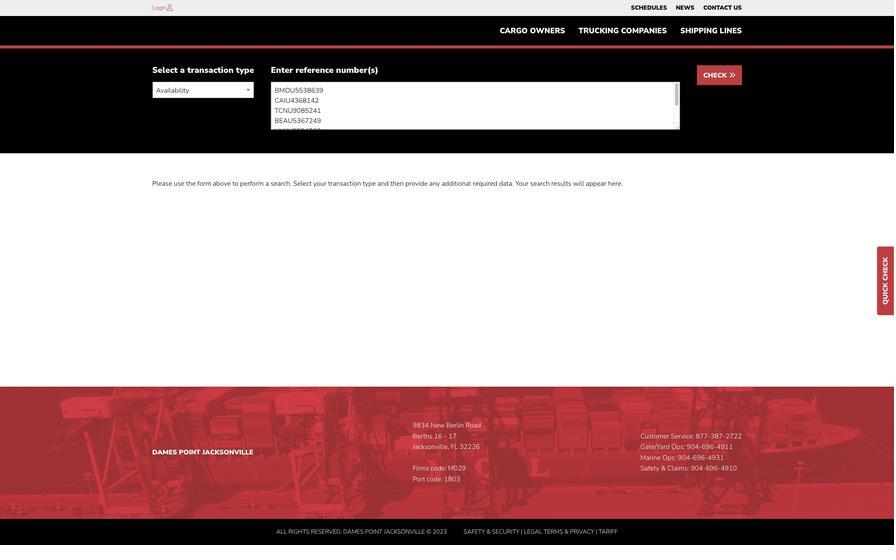 Task type: describe. For each thing, give the bounding box(es) containing it.
32226
[[460, 443, 480, 452]]

results
[[552, 179, 572, 189]]

cargo owners link
[[493, 22, 572, 39]]

news
[[676, 4, 695, 12]]

1 vertical spatial check
[[882, 257, 891, 281]]

check button
[[698, 65, 742, 85]]

perform
[[240, 179, 264, 189]]

0 vertical spatial 696-
[[702, 443, 717, 452]]

1 horizontal spatial dames
[[343, 528, 364, 536]]

the
[[186, 179, 196, 189]]

form
[[198, 179, 211, 189]]

4911
[[717, 443, 734, 452]]

required
[[473, 179, 498, 189]]

login link
[[152, 4, 167, 12]]

1 vertical spatial 696-
[[693, 453, 708, 463]]

customer
[[641, 432, 670, 441]]

contact
[[704, 4, 732, 12]]

customer service: 877-387-2722 gate/yard ops: 904-696-4911 marine ops: 904-696-4931 safety & claims: 904-696-4910
[[641, 432, 742, 474]]

menu bar containing schedules
[[627, 2, 747, 14]]

4910
[[721, 464, 738, 474]]

footer containing 9834 new berlin road
[[0, 387, 895, 545]]

1 horizontal spatial type
[[363, 179, 376, 189]]

please
[[152, 179, 172, 189]]

1 vertical spatial ops:
[[663, 453, 677, 463]]

companies
[[622, 26, 667, 36]]

quick check link
[[878, 247, 895, 315]]

use
[[174, 179, 185, 189]]

then
[[391, 179, 404, 189]]

m029
[[448, 464, 466, 474]]

0 horizontal spatial jacksonville
[[203, 448, 254, 457]]

9834 new berlin road berths 16 - 17 jacksonville, fl 32226
[[413, 421, 481, 452]]

owners
[[530, 26, 566, 36]]

service:
[[671, 432, 695, 441]]

-
[[444, 432, 447, 441]]

menu bar containing cargo owners
[[493, 22, 749, 39]]

your
[[314, 179, 327, 189]]

schedules
[[632, 4, 668, 12]]

enter
[[271, 65, 293, 76]]

us
[[734, 4, 742, 12]]

9834
[[413, 421, 429, 430]]

data.
[[499, 179, 514, 189]]

©
[[427, 528, 432, 536]]

port
[[413, 475, 426, 484]]

shipping lines link
[[674, 22, 749, 39]]

safety & security | legal terms & privacy | tariff
[[464, 528, 618, 536]]

1 vertical spatial code:
[[427, 475, 443, 484]]

shipping
[[681, 26, 718, 36]]

0 vertical spatial a
[[180, 65, 185, 76]]

quick check
[[882, 257, 891, 305]]

firms
[[413, 464, 429, 474]]

berlin
[[447, 421, 464, 430]]

new
[[431, 421, 445, 430]]

here.
[[609, 179, 623, 189]]

tariff
[[599, 528, 618, 536]]

please use the form above to perform a search. select your transaction type and then provide any additional required data. your search results will appear here.
[[152, 179, 623, 189]]

1 vertical spatial jacksonville
[[384, 528, 425, 536]]

trucking companies link
[[572, 22, 674, 39]]

schedules link
[[632, 2, 668, 14]]

news link
[[676, 2, 695, 14]]

provide
[[406, 179, 428, 189]]

shipping lines
[[681, 26, 742, 36]]

0 vertical spatial ops:
[[672, 443, 686, 452]]

contact us
[[704, 4, 742, 12]]

2023
[[433, 528, 447, 536]]

and
[[378, 179, 389, 189]]

2722
[[726, 432, 742, 441]]

Enter reference number(s) text field
[[271, 82, 681, 130]]

0 horizontal spatial transaction
[[187, 65, 234, 76]]

1 vertical spatial safety
[[464, 528, 485, 536]]

rights
[[289, 528, 310, 536]]

1 vertical spatial 904-
[[678, 453, 693, 463]]

road
[[466, 421, 481, 430]]

2 vertical spatial 696-
[[706, 464, 721, 474]]



Task type: vqa. For each thing, say whether or not it's contained in the screenshot.
go to
no



Task type: locate. For each thing, give the bounding box(es) containing it.
above
[[213, 179, 231, 189]]

a
[[180, 65, 185, 76], [266, 179, 269, 189]]

1 vertical spatial point
[[365, 528, 383, 536]]

0 horizontal spatial type
[[236, 65, 254, 76]]

1 vertical spatial type
[[363, 179, 376, 189]]

lines
[[720, 26, 742, 36]]

type left enter
[[236, 65, 254, 76]]

jacksonville,
[[413, 443, 449, 452]]

your
[[516, 179, 529, 189]]

ops: down the service:
[[672, 443, 686, 452]]

2 horizontal spatial &
[[662, 464, 666, 474]]

0 horizontal spatial a
[[180, 65, 185, 76]]

user image
[[167, 4, 173, 11]]

0 vertical spatial safety
[[641, 464, 660, 474]]

gate/yard
[[641, 443, 670, 452]]

dames
[[152, 448, 177, 457], [343, 528, 364, 536]]

terms
[[544, 528, 564, 536]]

jacksonville
[[203, 448, 254, 457], [384, 528, 425, 536]]

trucking
[[579, 26, 619, 36]]

all
[[277, 528, 287, 536]]

1 vertical spatial transaction
[[328, 179, 361, 189]]

to
[[233, 179, 239, 189]]

1 horizontal spatial point
[[365, 528, 383, 536]]

1 vertical spatial a
[[266, 179, 269, 189]]

safety
[[641, 464, 660, 474], [464, 528, 485, 536]]

type
[[236, 65, 254, 76], [363, 179, 376, 189]]

code: right port
[[427, 475, 443, 484]]

& right the terms
[[565, 528, 569, 536]]

4931
[[708, 453, 725, 463]]

safety left security
[[464, 528, 485, 536]]

1 horizontal spatial a
[[266, 179, 269, 189]]

reserved.
[[311, 528, 342, 536]]

0 vertical spatial menu bar
[[627, 2, 747, 14]]

enter reference number(s)
[[271, 65, 379, 76]]

select
[[152, 65, 178, 76], [293, 179, 312, 189]]

0 horizontal spatial |
[[521, 528, 523, 536]]

contact us link
[[704, 2, 742, 14]]

0 horizontal spatial check
[[704, 71, 729, 80]]

ops: up claims:
[[663, 453, 677, 463]]

check
[[704, 71, 729, 80], [882, 257, 891, 281]]

1 vertical spatial menu bar
[[493, 22, 749, 39]]

footer
[[0, 387, 895, 545]]

1 horizontal spatial check
[[882, 257, 891, 281]]

904- down 877-
[[687, 443, 702, 452]]

legal
[[524, 528, 543, 536]]

code:
[[431, 464, 447, 474], [427, 475, 443, 484]]

reference
[[296, 65, 334, 76]]

& inside customer service: 877-387-2722 gate/yard ops: 904-696-4911 marine ops: 904-696-4931 safety & claims: 904-696-4910
[[662, 464, 666, 474]]

0 vertical spatial transaction
[[187, 65, 234, 76]]

menu bar
[[627, 2, 747, 14], [493, 22, 749, 39]]

appear
[[586, 179, 607, 189]]

number(s)
[[336, 65, 379, 76]]

tariff link
[[599, 528, 618, 536]]

cargo
[[500, 26, 528, 36]]

1803
[[445, 475, 461, 484]]

1 vertical spatial dames
[[343, 528, 364, 536]]

0 horizontal spatial point
[[179, 448, 201, 457]]

0 horizontal spatial &
[[487, 528, 491, 536]]

claims:
[[668, 464, 690, 474]]

0 vertical spatial point
[[179, 448, 201, 457]]

0 vertical spatial jacksonville
[[203, 448, 254, 457]]

safety down marine
[[641, 464, 660, 474]]

1 | from the left
[[521, 528, 523, 536]]

0 horizontal spatial safety
[[464, 528, 485, 536]]

& left security
[[487, 528, 491, 536]]

transaction
[[187, 65, 234, 76], [328, 179, 361, 189]]

17
[[449, 432, 457, 441]]

marine
[[641, 453, 661, 463]]

any
[[430, 179, 440, 189]]

904- right claims:
[[691, 464, 706, 474]]

firms code:  m029 port code:  1803
[[413, 464, 466, 484]]

0 vertical spatial check
[[704, 71, 729, 80]]

0 vertical spatial select
[[152, 65, 178, 76]]

dames point jacksonville
[[152, 448, 254, 457]]

search
[[531, 179, 550, 189]]

| left legal
[[521, 528, 523, 536]]

point
[[179, 448, 201, 457], [365, 528, 383, 536]]

| left tariff
[[596, 528, 598, 536]]

1 horizontal spatial safety
[[641, 464, 660, 474]]

additional
[[442, 179, 471, 189]]

387-
[[711, 432, 726, 441]]

code: up 1803
[[431, 464, 447, 474]]

1 vertical spatial select
[[293, 179, 312, 189]]

0 vertical spatial type
[[236, 65, 254, 76]]

904- up claims:
[[678, 453, 693, 463]]

& left claims:
[[662, 464, 666, 474]]

2 vertical spatial 904-
[[691, 464, 706, 474]]

safety inside customer service: 877-387-2722 gate/yard ops: 904-696-4911 marine ops: 904-696-4931 safety & claims: 904-696-4910
[[641, 464, 660, 474]]

&
[[662, 464, 666, 474], [487, 528, 491, 536], [565, 528, 569, 536]]

1 horizontal spatial select
[[293, 179, 312, 189]]

select a transaction type
[[152, 65, 254, 76]]

privacy
[[570, 528, 595, 536]]

login
[[152, 4, 167, 12]]

safety & security link
[[464, 528, 520, 536]]

ops:
[[672, 443, 686, 452], [663, 453, 677, 463]]

check inside button
[[704, 71, 729, 80]]

berths
[[413, 432, 433, 441]]

fl
[[451, 443, 458, 452]]

trucking companies
[[579, 26, 667, 36]]

0 vertical spatial code:
[[431, 464, 447, 474]]

search.
[[271, 179, 292, 189]]

menu bar up shipping
[[627, 2, 747, 14]]

legal terms & privacy link
[[524, 528, 595, 536]]

quick
[[882, 283, 891, 305]]

1 horizontal spatial jacksonville
[[384, 528, 425, 536]]

menu bar down schedules 'link'
[[493, 22, 749, 39]]

will
[[574, 179, 585, 189]]

cargo owners
[[500, 26, 566, 36]]

0 vertical spatial dames
[[152, 448, 177, 457]]

1 horizontal spatial transaction
[[328, 179, 361, 189]]

security
[[492, 528, 520, 536]]

angle double right image
[[729, 72, 736, 79]]

0 vertical spatial 904-
[[687, 443, 702, 452]]

904-
[[687, 443, 702, 452], [678, 453, 693, 463], [691, 464, 706, 474]]

type left and
[[363, 179, 376, 189]]

0 horizontal spatial select
[[152, 65, 178, 76]]

2 | from the left
[[596, 528, 598, 536]]

16
[[435, 432, 443, 441]]

all rights reserved. dames point jacksonville © 2023
[[277, 528, 447, 536]]

1 horizontal spatial |
[[596, 528, 598, 536]]

1 horizontal spatial &
[[565, 528, 569, 536]]

877-
[[696, 432, 711, 441]]

0 horizontal spatial dames
[[152, 448, 177, 457]]

696-
[[702, 443, 717, 452], [693, 453, 708, 463], [706, 464, 721, 474]]



